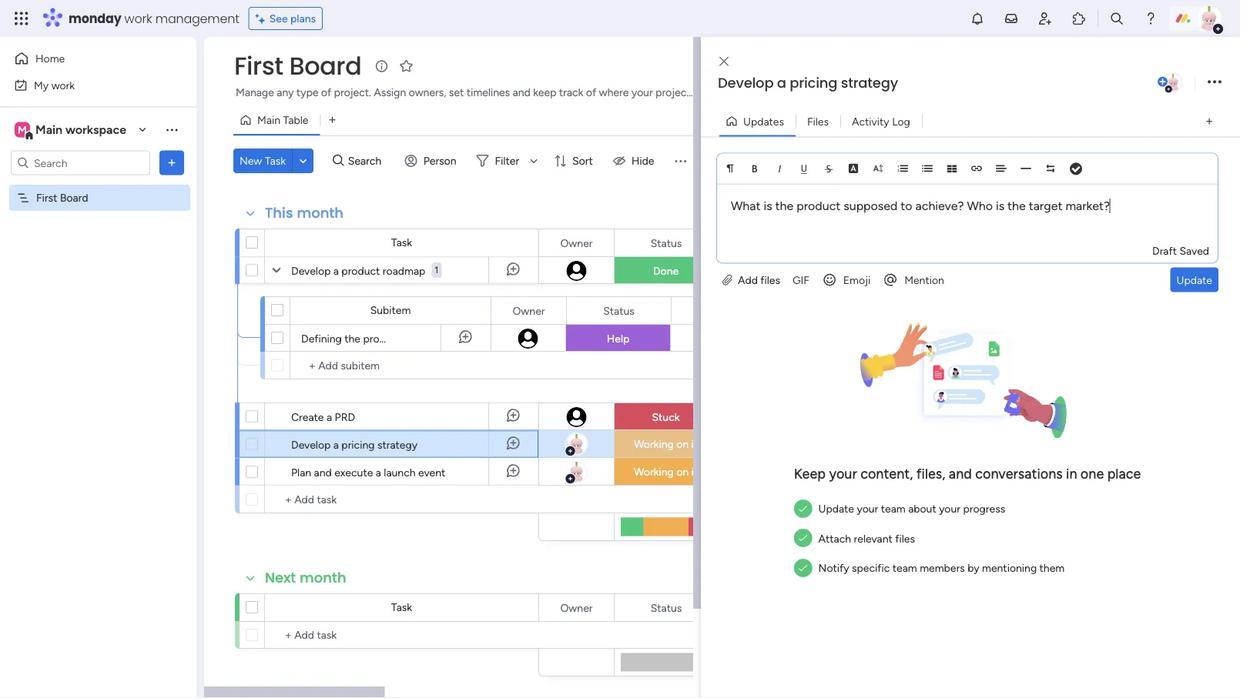 Task type: vqa. For each thing, say whether or not it's contained in the screenshot.
right card cover image
no



Task type: describe. For each thing, give the bounding box(es) containing it.
update button
[[1171, 268, 1219, 292]]

see plans
[[269, 12, 316, 25]]

a left launch
[[376, 466, 381, 479]]

+ Add subitem text field
[[298, 357, 459, 375]]

and inside button
[[513, 86, 531, 99]]

0 horizontal spatial pricing
[[342, 438, 375, 452]]

attach relevant files
[[819, 532, 915, 546]]

my work
[[34, 79, 75, 92]]

workspace
[[65, 123, 126, 137]]

main for main workspace
[[35, 123, 62, 137]]

target
[[1029, 199, 1063, 213]]

1 on from the top
[[677, 438, 689, 451]]

hide
[[632, 155, 655, 168]]

project
[[656, 86, 691, 99]]

align image
[[996, 163, 1007, 174]]

main table button
[[234, 108, 320, 133]]

about
[[909, 503, 937, 516]]

monday
[[69, 10, 121, 27]]

owner field for task
[[557, 600, 597, 617]]

develop a pricing strategy inside field
[[718, 73, 899, 93]]

execute
[[335, 466, 373, 479]]

your right about
[[940, 503, 961, 516]]

month for this month
[[297, 203, 344, 223]]

owner for task
[[561, 602, 593, 615]]

2 working on it from the top
[[634, 466, 698, 479]]

italic image
[[774, 163, 785, 174]]

filter button
[[470, 149, 543, 173]]

what is the product supposed to achieve? who is the target market?
[[731, 199, 1110, 213]]

new
[[240, 155, 262, 168]]

workspace selection element
[[15, 121, 129, 141]]

stands.
[[694, 86, 728, 99]]

them
[[1040, 562, 1065, 575]]

0 vertical spatial first
[[234, 49, 283, 83]]

where
[[599, 86, 629, 99]]

my
[[34, 79, 49, 92]]

attach
[[819, 532, 852, 546]]

new task
[[240, 155, 286, 168]]

main workspace
[[35, 123, 126, 137]]

keep your content, files, and conversations in one place
[[794, 466, 1142, 483]]

draft
[[1153, 244, 1177, 257]]

status for task
[[651, 602, 682, 615]]

this
[[265, 203, 293, 223]]

a inside field
[[777, 73, 787, 93]]

notify specific team members by mentioning them
[[819, 562, 1065, 575]]

gif button
[[787, 268, 816, 292]]

this month
[[265, 203, 344, 223]]

add view image
[[1207, 116, 1213, 127]]

table image
[[947, 163, 958, 174]]

product's
[[363, 332, 409, 345]]

next month
[[265, 569, 347, 588]]

relevant
[[854, 532, 893, 546]]

your inside manage any type of project. assign owners, set timelines and keep track of where your project stands. button
[[632, 86, 653, 99]]

Develop a pricing strategy field
[[714, 73, 1155, 93]]

assign
[[374, 86, 406, 99]]

select product image
[[14, 11, 29, 26]]

inbox image
[[1004, 11, 1020, 26]]

update for update
[[1177, 274, 1213, 287]]

see plans button
[[249, 7, 323, 30]]

manage any type of project. assign owners, set timelines and keep track of where your project stands. button
[[234, 83, 751, 102]]

any
[[277, 86, 294, 99]]

hide button
[[607, 149, 664, 173]]

specific
[[852, 562, 890, 575]]

supposed
[[844, 199, 898, 213]]

mention
[[905, 274, 945, 287]]

2 on from the top
[[677, 466, 689, 479]]

features,
[[442, 332, 485, 345]]

activity log button
[[841, 109, 922, 134]]

dapulse drag 2 image
[[704, 351, 709, 368]]

workspace image
[[15, 121, 30, 138]]

update your team about your progress
[[819, 503, 1006, 516]]

team for about
[[881, 503, 906, 516]]

log
[[893, 115, 911, 128]]

show board description image
[[372, 59, 391, 74]]

0 vertical spatial owner
[[561, 237, 593, 250]]

stuck
[[652, 411, 680, 424]]

a down this month field
[[334, 264, 339, 277]]

place
[[1108, 466, 1142, 483]]

activity
[[852, 115, 890, 128]]

keep
[[794, 466, 826, 483]]

roadmap
[[383, 264, 426, 277]]

menu image
[[673, 153, 688, 169]]

first board list box
[[0, 182, 197, 419]]

monday work management
[[69, 10, 239, 27]]

event
[[418, 466, 446, 479]]

0 vertical spatial files
[[761, 274, 781, 287]]

1 vertical spatial files
[[896, 532, 915, 546]]

1 it from the top
[[692, 438, 698, 451]]

owner field for subitem
[[509, 302, 549, 319]]

status field for task
[[647, 600, 686, 617]]

1 horizontal spatial options image
[[1208, 72, 1222, 93]]

what
[[731, 199, 761, 213]]

owners,
[[409, 86, 447, 99]]

2 is from the left
[[996, 199, 1005, 213]]

work for my
[[51, 79, 75, 92]]

plans
[[291, 12, 316, 25]]

Search field
[[344, 150, 390, 172]]

track
[[559, 86, 584, 99]]

invite members image
[[1038, 11, 1053, 26]]

ruby anderson image
[[1198, 6, 1222, 31]]

develop a product roadmap
[[291, 264, 426, 277]]

timelines
[[467, 86, 510, 99]]

gif
[[793, 274, 810, 287]]

conversations
[[976, 466, 1063, 483]]

0 vertical spatial status
[[651, 237, 682, 250]]

new task button
[[234, 149, 292, 173]]

project.
[[334, 86, 371, 99]]

1 working from the top
[[634, 438, 674, 451]]

notifications image
[[970, 11, 986, 26]]

who
[[967, 199, 993, 213]]

1 vertical spatial strategy
[[378, 438, 418, 452]]

to
[[901, 199, 913, 213]]

plan and execute a launch event
[[291, 466, 446, 479]]

2 working from the top
[[634, 466, 674, 479]]

sort
[[573, 155, 593, 168]]

link image
[[972, 163, 983, 174]]

1 vertical spatial options image
[[164, 155, 180, 171]]

add
[[738, 274, 758, 287]]

content,
[[861, 466, 914, 483]]



Task type: locate. For each thing, give the bounding box(es) containing it.
task inside 'button'
[[265, 155, 286, 168]]

help image
[[1144, 11, 1159, 26]]

owner
[[561, 237, 593, 250], [513, 304, 545, 318], [561, 602, 593, 615]]

m
[[18, 123, 27, 136]]

0 horizontal spatial board
[[60, 192, 88, 205]]

underline image
[[799, 163, 810, 174]]

is right what
[[764, 199, 773, 213]]

person
[[424, 155, 457, 168]]

0 vertical spatial board
[[289, 49, 362, 83]]

team left about
[[881, 503, 906, 516]]

dapulse addbtn image
[[1158, 77, 1168, 87]]

management
[[155, 10, 239, 27]]

members
[[920, 562, 965, 575]]

is
[[764, 199, 773, 213], [996, 199, 1005, 213]]

2 it from the top
[[692, 466, 698, 479]]

updates button
[[720, 109, 796, 134]]

milestones.
[[508, 332, 562, 345]]

1
[[435, 265, 439, 276]]

0 horizontal spatial first board
[[36, 192, 88, 205]]

1 vertical spatial owner
[[513, 304, 545, 318]]

next
[[265, 569, 296, 588]]

update up attach
[[819, 503, 855, 516]]

keep
[[533, 86, 557, 99]]

task for this month
[[391, 236, 412, 249]]

first board down search in workspace field
[[36, 192, 88, 205]]

0 vertical spatial working
[[634, 438, 674, 451]]

0 vertical spatial + add task text field
[[273, 491, 532, 509]]

and right files,
[[949, 466, 972, 483]]

work right monday on the top left of page
[[125, 10, 152, 27]]

1. numbers image
[[898, 163, 909, 174]]

saved
[[1180, 244, 1210, 257]]

your up attach relevant files
[[857, 503, 879, 516]]

notify
[[819, 562, 850, 575]]

options image up add view image
[[1208, 72, 1222, 93]]

1 of from the left
[[321, 86, 332, 99]]

1 horizontal spatial pricing
[[790, 73, 838, 93]]

+ Add task text field
[[273, 491, 532, 509], [273, 627, 393, 645]]

defining the product's goals, features, and milestones.
[[301, 332, 562, 345]]

2 horizontal spatial the
[[1008, 199, 1026, 213]]

your right where
[[632, 86, 653, 99]]

1 vertical spatial status field
[[600, 302, 639, 319]]

first up manage
[[234, 49, 283, 83]]

one
[[1081, 466, 1105, 483]]

update
[[1177, 274, 1213, 287], [819, 503, 855, 516]]

1 horizontal spatial board
[[289, 49, 362, 83]]

1 horizontal spatial update
[[1177, 274, 1213, 287]]

1 vertical spatial develop a pricing strategy
[[291, 438, 418, 452]]

1 button
[[432, 257, 442, 284]]

add to favorites image
[[399, 58, 414, 74]]

dapulse attachment image
[[723, 274, 733, 287]]

of right type on the left of the page
[[321, 86, 332, 99]]

+ add task text field down launch
[[273, 491, 532, 509]]

0 horizontal spatial product
[[342, 264, 380, 277]]

0 vertical spatial working on it
[[634, 438, 698, 451]]

work right my
[[51, 79, 75, 92]]

and
[[513, 86, 531, 99], [487, 332, 505, 345], [949, 466, 972, 483], [314, 466, 332, 479]]

status for subitem
[[604, 304, 635, 318]]

in
[[1067, 466, 1078, 483]]

1 working on it from the top
[[634, 438, 698, 451]]

develop inside field
[[718, 73, 774, 93]]

0 horizontal spatial main
[[35, 123, 62, 137]]

board inside list box
[[60, 192, 88, 205]]

create a prd
[[291, 411, 355, 424]]

options image down "workspace options" image
[[164, 155, 180, 171]]

main
[[257, 114, 281, 127], [35, 123, 62, 137]]

arrow down image
[[525, 152, 543, 170]]

Status field
[[647, 235, 686, 252], [600, 302, 639, 319], [647, 600, 686, 617]]

a up updates
[[777, 73, 787, 93]]

0 horizontal spatial of
[[321, 86, 332, 99]]

main for main table
[[257, 114, 281, 127]]

emoji
[[844, 274, 871, 287]]

achieve?
[[916, 199, 964, 213]]

main right workspace icon at left
[[35, 123, 62, 137]]

1 horizontal spatial of
[[586, 86, 597, 99]]

develop down this month field
[[291, 264, 331, 277]]

work for monday
[[125, 10, 152, 27]]

v2 search image
[[333, 152, 344, 170]]

1 horizontal spatial strategy
[[841, 73, 899, 93]]

0 horizontal spatial update
[[819, 503, 855, 516]]

&bull; bullets image
[[922, 163, 933, 174]]

1 vertical spatial team
[[893, 562, 918, 575]]

home
[[35, 52, 65, 65]]

0 horizontal spatial the
[[345, 332, 361, 345]]

activity log
[[852, 115, 911, 128]]

by
[[968, 562, 980, 575]]

the
[[776, 199, 794, 213], [1008, 199, 1026, 213], [345, 332, 361, 345]]

person button
[[399, 149, 466, 173]]

1 horizontal spatial work
[[125, 10, 152, 27]]

1 horizontal spatial is
[[996, 199, 1005, 213]]

0 vertical spatial month
[[297, 203, 344, 223]]

first board up type on the left of the page
[[234, 49, 362, 83]]

product
[[797, 199, 841, 213], [342, 264, 380, 277]]

strategy up launch
[[378, 438, 418, 452]]

type
[[297, 86, 319, 99]]

size image
[[873, 163, 884, 174]]

pricing inside field
[[790, 73, 838, 93]]

develop a pricing strategy
[[718, 73, 899, 93], [291, 438, 418, 452]]

0 vertical spatial status field
[[647, 235, 686, 252]]

0 vertical spatial pricing
[[790, 73, 838, 93]]

1 horizontal spatial develop a pricing strategy
[[718, 73, 899, 93]]

text color image
[[848, 163, 859, 174]]

first inside list box
[[36, 192, 57, 205]]

1 vertical spatial working on it
[[634, 466, 698, 479]]

pricing up execute
[[342, 438, 375, 452]]

2 vertical spatial develop
[[291, 438, 331, 452]]

it
[[692, 438, 698, 451], [692, 466, 698, 479]]

main left the table on the left of the page
[[257, 114, 281, 127]]

of right track
[[586, 86, 597, 99]]

month inside field
[[297, 203, 344, 223]]

0 vertical spatial develop a pricing strategy
[[718, 73, 899, 93]]

team for members
[[893, 562, 918, 575]]

1 vertical spatial + add task text field
[[273, 627, 393, 645]]

Owner field
[[557, 235, 597, 252], [509, 302, 549, 319], [557, 600, 597, 617]]

month for next month
[[300, 569, 347, 588]]

emoji button
[[816, 268, 877, 292]]

the left target
[[1008, 199, 1026, 213]]

and right plan
[[314, 466, 332, 479]]

option
[[0, 184, 197, 187]]

0 vertical spatial it
[[692, 438, 698, 451]]

1 vertical spatial update
[[819, 503, 855, 516]]

line image
[[1021, 163, 1032, 174]]

month right this
[[297, 203, 344, 223]]

0 vertical spatial task
[[265, 155, 286, 168]]

2 vertical spatial status
[[651, 602, 682, 615]]

0 vertical spatial team
[[881, 503, 906, 516]]

1 vertical spatial task
[[391, 236, 412, 249]]

sort button
[[548, 149, 602, 173]]

working on it
[[634, 438, 698, 451], [634, 466, 698, 479]]

develop down close icon
[[718, 73, 774, 93]]

develop a pricing strategy up execute
[[291, 438, 418, 452]]

1 vertical spatial month
[[300, 569, 347, 588]]

1 vertical spatial status
[[604, 304, 635, 318]]

is right who
[[996, 199, 1005, 213]]

2 vertical spatial owner field
[[557, 600, 597, 617]]

1 vertical spatial on
[[677, 466, 689, 479]]

format image
[[725, 163, 736, 174]]

main inside button
[[257, 114, 281, 127]]

mentioning
[[983, 562, 1037, 575]]

filter
[[495, 155, 519, 168]]

of
[[321, 86, 332, 99], [586, 86, 597, 99]]

a left prd
[[327, 411, 332, 424]]

1 horizontal spatial main
[[257, 114, 281, 127]]

1 horizontal spatial first
[[234, 49, 283, 83]]

options image
[[1208, 72, 1222, 93], [164, 155, 180, 171]]

2 vertical spatial status field
[[647, 600, 686, 617]]

month right the next
[[300, 569, 347, 588]]

and left keep
[[513, 86, 531, 99]]

a
[[777, 73, 787, 93], [334, 264, 339, 277], [327, 411, 332, 424], [334, 438, 339, 452], [376, 466, 381, 479]]

status
[[651, 237, 682, 250], [604, 304, 635, 318], [651, 602, 682, 615]]

launch
[[384, 466, 416, 479]]

status field for subitem
[[600, 302, 639, 319]]

1 vertical spatial pricing
[[342, 438, 375, 452]]

2 vertical spatial task
[[391, 601, 412, 615]]

rtl ltr image
[[1046, 163, 1057, 174]]

board up type on the left of the page
[[289, 49, 362, 83]]

first board inside list box
[[36, 192, 88, 205]]

0 vertical spatial update
[[1177, 274, 1213, 287]]

1 vertical spatial first
[[36, 192, 57, 205]]

strategy
[[841, 73, 899, 93], [378, 438, 418, 452]]

files right add
[[761, 274, 781, 287]]

checklist image
[[1070, 164, 1083, 174]]

product left roadmap
[[342, 264, 380, 277]]

your
[[632, 86, 653, 99], [830, 466, 858, 483], [857, 503, 879, 516], [940, 503, 961, 516]]

This month field
[[261, 203, 348, 223]]

add view image
[[329, 115, 336, 126]]

1 horizontal spatial files
[[896, 532, 915, 546]]

files,
[[917, 466, 946, 483]]

2 of from the left
[[586, 86, 597, 99]]

1 vertical spatial owner field
[[509, 302, 549, 319]]

team right specific
[[893, 562, 918, 575]]

1 + add task text field from the top
[[273, 491, 532, 509]]

0 vertical spatial owner field
[[557, 235, 597, 252]]

first
[[234, 49, 283, 83], [36, 192, 57, 205]]

update down saved
[[1177, 274, 1213, 287]]

0 horizontal spatial files
[[761, 274, 781, 287]]

strikethrough image
[[824, 163, 835, 174]]

plan
[[291, 466, 311, 479]]

update inside button
[[1177, 274, 1213, 287]]

0 horizontal spatial strategy
[[378, 438, 418, 452]]

search everything image
[[1110, 11, 1125, 26]]

and right features,
[[487, 332, 505, 345]]

0 vertical spatial product
[[797, 199, 841, 213]]

product down strikethrough icon
[[797, 199, 841, 213]]

Search in workspace field
[[32, 154, 129, 172]]

0 vertical spatial strategy
[[841, 73, 899, 93]]

2 vertical spatial owner
[[561, 602, 593, 615]]

a down prd
[[334, 438, 339, 452]]

task for next month
[[391, 601, 412, 615]]

bold image
[[750, 163, 761, 174]]

1 horizontal spatial product
[[797, 199, 841, 213]]

task
[[265, 155, 286, 168], [391, 236, 412, 249], [391, 601, 412, 615]]

1 vertical spatial work
[[51, 79, 75, 92]]

strategy inside field
[[841, 73, 899, 93]]

board down search in workspace field
[[60, 192, 88, 205]]

the down italic image
[[776, 199, 794, 213]]

workspace options image
[[164, 122, 180, 137]]

files
[[761, 274, 781, 287], [896, 532, 915, 546]]

1 is from the left
[[764, 199, 773, 213]]

work inside button
[[51, 79, 75, 92]]

angle down image
[[300, 155, 307, 167]]

0 vertical spatial develop
[[718, 73, 774, 93]]

0 vertical spatial first board
[[234, 49, 362, 83]]

develop a pricing strategy up files button
[[718, 73, 899, 93]]

done
[[653, 265, 679, 278]]

1 vertical spatial first board
[[36, 192, 88, 205]]

1 vertical spatial it
[[692, 466, 698, 479]]

0 horizontal spatial work
[[51, 79, 75, 92]]

add files
[[736, 274, 781, 287]]

0 vertical spatial options image
[[1208, 72, 1222, 93]]

owner for subitem
[[513, 304, 545, 318]]

0 horizontal spatial options image
[[164, 155, 180, 171]]

1 vertical spatial develop
[[291, 264, 331, 277]]

files down update your team about your progress at the bottom right of page
[[896, 532, 915, 546]]

your right keep
[[830, 466, 858, 483]]

1 vertical spatial working
[[634, 466, 674, 479]]

create
[[291, 411, 324, 424]]

update for update your team about your progress
[[819, 503, 855, 516]]

files button
[[796, 109, 841, 134]]

month inside field
[[300, 569, 347, 588]]

draft saved
[[1153, 244, 1210, 257]]

1 vertical spatial board
[[60, 192, 88, 205]]

close image
[[720, 56, 729, 67]]

main inside workspace selection element
[[35, 123, 62, 137]]

2 + add task text field from the top
[[273, 627, 393, 645]]

Next month field
[[261, 569, 350, 589]]

First Board field
[[230, 49, 366, 83]]

work
[[125, 10, 152, 27], [51, 79, 75, 92]]

manage any type of project. assign owners, set timelines and keep track of where your project stands.
[[236, 86, 728, 99]]

0 vertical spatial on
[[677, 438, 689, 451]]

progress
[[964, 503, 1006, 516]]

main table
[[257, 114, 309, 127]]

my work button
[[9, 73, 166, 97]]

manage
[[236, 86, 274, 99]]

1 horizontal spatial first board
[[234, 49, 362, 83]]

month
[[297, 203, 344, 223], [300, 569, 347, 588]]

strategy up activity
[[841, 73, 899, 93]]

0 horizontal spatial first
[[36, 192, 57, 205]]

develop down create
[[291, 438, 331, 452]]

pricing
[[790, 73, 838, 93], [342, 438, 375, 452]]

1 vertical spatial product
[[342, 264, 380, 277]]

mention button
[[877, 268, 951, 292]]

goals,
[[412, 332, 440, 345]]

pricing up files button
[[790, 73, 838, 93]]

0 horizontal spatial is
[[764, 199, 773, 213]]

first down search in workspace field
[[36, 192, 57, 205]]

0 vertical spatial work
[[125, 10, 152, 27]]

table
[[283, 114, 309, 127]]

market?
[[1066, 199, 1110, 213]]

home button
[[9, 46, 166, 71]]

the right the defining
[[345, 332, 361, 345]]

0 horizontal spatial develop a pricing strategy
[[291, 438, 418, 452]]

develop
[[718, 73, 774, 93], [291, 264, 331, 277], [291, 438, 331, 452]]

1 horizontal spatial the
[[776, 199, 794, 213]]

apps image
[[1072, 11, 1087, 26]]

+ add task text field down next month field
[[273, 627, 393, 645]]

see
[[269, 12, 288, 25]]



